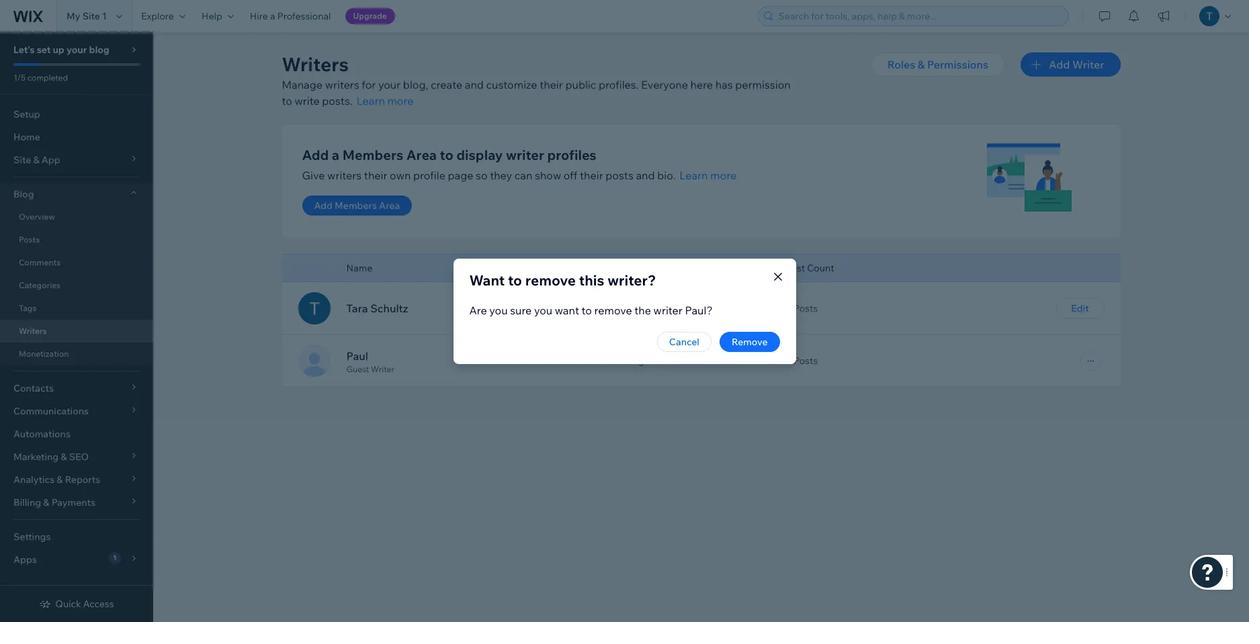 Task type: locate. For each thing, give the bounding box(es) containing it.
0 vertical spatial writers
[[325, 78, 359, 91]]

members
[[343, 147, 403, 163], [335, 200, 377, 212]]

area inside add a members area to display writer profiles give writers their own profile page so they can show off their posts and bio. learn more
[[406, 147, 437, 163]]

explore
[[141, 10, 174, 22]]

posts for managed writer
[[794, 355, 818, 367]]

writer for add writer
[[1073, 58, 1105, 71]]

0 vertical spatial your
[[67, 44, 87, 56]]

1 vertical spatial and
[[636, 169, 655, 182]]

1 vertical spatial writers
[[19, 326, 47, 336]]

to inside the manage writers for your blog, create and customize their public profiles. everyone here has permission to write posts.
[[282, 94, 292, 108]]

1 vertical spatial remove
[[595, 304, 632, 317]]

area
[[406, 147, 437, 163], [379, 200, 400, 212]]

writers
[[325, 78, 359, 91], [327, 169, 362, 182]]

categories link
[[0, 274, 153, 297]]

2 you from the left
[[534, 304, 553, 317]]

a inside add a members area to display writer profiles give writers their own profile page so they can show off their posts and bio. learn more
[[332, 147, 340, 163]]

0 vertical spatial a
[[270, 10, 275, 22]]

your
[[67, 44, 87, 56], [378, 78, 401, 91]]

0 vertical spatial writers
[[282, 52, 349, 76]]

posts inside posts link
[[19, 235, 40, 245]]

1 horizontal spatial learn
[[680, 169, 708, 182]]

your right up at the left of page
[[67, 44, 87, 56]]

access
[[83, 598, 114, 610]]

add for members
[[314, 200, 333, 212]]

your up learn more
[[378, 78, 401, 91]]

learn more link right bio.
[[680, 167, 737, 184]]

1 vertical spatial members
[[335, 200, 377, 212]]

0 posts for managed writer
[[786, 355, 818, 367]]

comments
[[19, 257, 61, 268]]

1 vertical spatial 0 posts
[[786, 355, 818, 367]]

0 posts
[[786, 303, 818, 315], [786, 355, 818, 367]]

write
[[295, 94, 320, 108]]

1 vertical spatial writers
[[327, 169, 362, 182]]

1 vertical spatial learn more link
[[680, 167, 737, 184]]

posts
[[19, 235, 40, 245], [794, 303, 818, 315], [794, 355, 818, 367]]

learn down for
[[357, 94, 385, 108]]

members inside button
[[335, 200, 377, 212]]

more right bio.
[[711, 169, 737, 182]]

writers down tags
[[19, 326, 47, 336]]

1 horizontal spatial your
[[378, 78, 401, 91]]

and
[[465, 78, 484, 91], [636, 169, 655, 182]]

writers inside the 'sidebar' element
[[19, 326, 47, 336]]

blog,
[[403, 78, 428, 91]]

writers up posts.
[[325, 78, 359, 91]]

1 horizontal spatial you
[[534, 304, 553, 317]]

2 0 posts from the top
[[786, 355, 818, 367]]

let's
[[13, 44, 35, 56]]

members up own
[[343, 147, 403, 163]]

add
[[1049, 58, 1070, 71], [302, 147, 329, 163], [314, 200, 333, 212]]

you right are
[[490, 304, 508, 317]]

learn more link for add a members area to display writer profiles
[[680, 167, 737, 184]]

0 horizontal spatial writers
[[19, 326, 47, 336]]

1 0 posts from the top
[[786, 303, 818, 315]]

show
[[535, 169, 561, 182]]

1/5
[[13, 73, 26, 83]]

2 vertical spatial add
[[314, 200, 333, 212]]

members up name
[[335, 200, 377, 212]]

professional
[[277, 10, 331, 22]]

bio.
[[658, 169, 676, 182]]

0 vertical spatial more
[[387, 94, 414, 108]]

1 horizontal spatial area
[[406, 147, 437, 163]]

0 horizontal spatial your
[[67, 44, 87, 56]]

overview
[[19, 212, 55, 222]]

writers link
[[0, 320, 153, 343]]

0
[[786, 303, 792, 315], [786, 355, 792, 367]]

managed
[[614, 355, 656, 367]]

1 horizontal spatial writer
[[654, 304, 683, 317]]

2 0 from the top
[[786, 355, 792, 367]]

writers up manage
[[282, 52, 349, 76]]

for
[[362, 78, 376, 91]]

your inside the manage writers for your blog, create and customize their public profiles. everyone here has permission to write posts.
[[378, 78, 401, 91]]

0 for owner
[[786, 303, 792, 315]]

are you sure you want to remove the writer paul?
[[470, 304, 713, 317]]

add writer button
[[1021, 52, 1121, 77]]

writers inside add a members area to display writer profiles give writers their own profile page so they can show off their posts and bio. learn more
[[327, 169, 362, 182]]

2 vertical spatial posts
[[794, 355, 818, 367]]

permissions
[[928, 58, 989, 71]]

cancel button
[[657, 332, 712, 352]]

0 horizontal spatial learn more link
[[357, 93, 414, 109]]

roles
[[888, 58, 916, 71]]

add inside add a members area to display writer profiles give writers their own profile page so they can show off their posts and bio. learn more
[[302, 147, 329, 163]]

learn more link
[[357, 93, 414, 109], [680, 167, 737, 184]]

members inside add a members area to display writer profiles give writers their own profile page so they can show off their posts and bio. learn more
[[343, 147, 403, 163]]

0 horizontal spatial writer
[[371, 364, 395, 374]]

a
[[270, 10, 275, 22], [332, 147, 340, 163]]

writers right give
[[327, 169, 362, 182]]

0 vertical spatial 0
[[786, 303, 792, 315]]

and right create
[[465, 78, 484, 91]]

permission
[[736, 78, 791, 91]]

create
[[431, 78, 463, 91]]

learn right bio.
[[680, 169, 708, 182]]

learn
[[357, 94, 385, 108], [680, 169, 708, 182]]

off
[[564, 169, 578, 182]]

2 horizontal spatial their
[[580, 169, 603, 182]]

blog
[[13, 188, 34, 200]]

writer inside button
[[1073, 58, 1105, 71]]

0 vertical spatial posts
[[19, 235, 40, 245]]

their right "off"
[[580, 169, 603, 182]]

post count
[[786, 262, 835, 274]]

1 horizontal spatial more
[[711, 169, 737, 182]]

more inside add a members area to display writer profiles give writers their own profile page so they can show off their posts and bio. learn more
[[711, 169, 737, 182]]

more
[[387, 94, 414, 108], [711, 169, 737, 182]]

paul?
[[685, 304, 713, 317]]

tags
[[19, 303, 37, 313]]

your inside the 'sidebar' element
[[67, 44, 87, 56]]

more down blog,
[[387, 94, 414, 108]]

home
[[13, 131, 40, 143]]

2 horizontal spatial writer
[[1073, 58, 1105, 71]]

owner
[[614, 303, 644, 315]]

writer up can
[[506, 147, 544, 163]]

posts.
[[322, 94, 353, 108]]

1 vertical spatial posts
[[794, 303, 818, 315]]

1 vertical spatial area
[[379, 200, 400, 212]]

0 horizontal spatial and
[[465, 78, 484, 91]]

a down posts.
[[332, 147, 340, 163]]

add inside 'add writer' button
[[1049, 58, 1070, 71]]

display
[[457, 147, 503, 163]]

0 vertical spatial add
[[1049, 58, 1070, 71]]

1 horizontal spatial and
[[636, 169, 655, 182]]

a right hire
[[270, 10, 275, 22]]

own
[[390, 169, 411, 182]]

1 horizontal spatial writer
[[658, 355, 685, 367]]

0 vertical spatial learn more link
[[357, 93, 414, 109]]

edit
[[1072, 303, 1089, 315]]

learn more link down for
[[357, 93, 414, 109]]

quick access
[[55, 598, 114, 610]]

0 horizontal spatial writer
[[506, 147, 544, 163]]

name
[[347, 262, 373, 274]]

0 vertical spatial area
[[406, 147, 437, 163]]

writer right the the
[[654, 304, 683, 317]]

public
[[566, 78, 597, 91]]

writer for managed writer
[[658, 355, 685, 367]]

1 horizontal spatial a
[[332, 147, 340, 163]]

area up profile
[[406, 147, 437, 163]]

0 horizontal spatial you
[[490, 304, 508, 317]]

0 vertical spatial remove
[[526, 271, 576, 289]]

and left bio.
[[636, 169, 655, 182]]

0 vertical spatial and
[[465, 78, 484, 91]]

their left own
[[364, 169, 388, 182]]

0 vertical spatial learn
[[357, 94, 385, 108]]

role
[[614, 262, 634, 274]]

tara schultz
[[347, 302, 408, 315]]

a for members
[[332, 147, 340, 163]]

0 horizontal spatial area
[[379, 200, 400, 212]]

posts for owner
[[794, 303, 818, 315]]

quick access button
[[39, 598, 114, 610]]

add inside add members area button
[[314, 200, 333, 212]]

page
[[448, 169, 474, 182]]

writers inside the manage writers for your blog, create and customize their public profiles. everyone here has permission to write posts.
[[325, 78, 359, 91]]

and inside add a members area to display writer profiles give writers their own profile page so they can show off their posts and bio. learn more
[[636, 169, 655, 182]]

profiles.
[[599, 78, 639, 91]]

blog button
[[0, 183, 153, 206]]

managed writer
[[614, 355, 685, 367]]

1 you from the left
[[490, 304, 508, 317]]

remove up want
[[526, 271, 576, 289]]

1 0 from the top
[[786, 303, 792, 315]]

1 vertical spatial learn
[[680, 169, 708, 182]]

1 horizontal spatial their
[[540, 78, 563, 91]]

hire
[[250, 10, 268, 22]]

you right sure
[[534, 304, 553, 317]]

remove left the the
[[595, 304, 632, 317]]

1 horizontal spatial remove
[[595, 304, 632, 317]]

count
[[808, 262, 835, 274]]

add writer
[[1049, 58, 1105, 71]]

remove
[[526, 271, 576, 289], [595, 304, 632, 317]]

0 vertical spatial writer
[[506, 147, 544, 163]]

add for a
[[302, 147, 329, 163]]

a for professional
[[270, 10, 275, 22]]

1 vertical spatial more
[[711, 169, 737, 182]]

categories
[[19, 280, 61, 290]]

you
[[490, 304, 508, 317], [534, 304, 553, 317]]

1 vertical spatial your
[[378, 78, 401, 91]]

1 horizontal spatial learn more link
[[680, 167, 737, 184]]

roles & permissions
[[888, 58, 989, 71]]

1 vertical spatial writer
[[654, 304, 683, 317]]

area inside button
[[379, 200, 400, 212]]

0 horizontal spatial a
[[270, 10, 275, 22]]

profile
[[413, 169, 446, 182]]

1 vertical spatial 0
[[786, 355, 792, 367]]

to inside add a members area to display writer profiles give writers their own profile page so they can show off their posts and bio. learn more
[[440, 147, 454, 163]]

their left public
[[540, 78, 563, 91]]

0 vertical spatial members
[[343, 147, 403, 163]]

1 vertical spatial add
[[302, 147, 329, 163]]

1 vertical spatial a
[[332, 147, 340, 163]]

they
[[490, 169, 512, 182]]

0 vertical spatial 0 posts
[[786, 303, 818, 315]]

area down own
[[379, 200, 400, 212]]

are
[[470, 304, 487, 317]]



Task type: describe. For each thing, give the bounding box(es) containing it.
monetization
[[19, 349, 69, 359]]

profiles
[[547, 147, 597, 163]]

&
[[918, 58, 925, 71]]

sure
[[510, 304, 532, 317]]

home link
[[0, 126, 153, 149]]

hire a professional link
[[242, 0, 339, 32]]

the
[[635, 304, 651, 317]]

posts link
[[0, 229, 153, 251]]

comments link
[[0, 251, 153, 274]]

manage
[[282, 78, 323, 91]]

guest
[[347, 364, 369, 374]]

monetization link
[[0, 343, 153, 366]]

manage writers for your blog, create and customize their public profiles. everyone here has permission to write posts.
[[282, 78, 791, 108]]

add members area button
[[302, 196, 412, 216]]

can
[[515, 169, 533, 182]]

upgrade button
[[345, 8, 395, 24]]

add for writer
[[1049, 58, 1070, 71]]

1/5 completed
[[13, 73, 68, 83]]

site
[[82, 10, 100, 22]]

blog
[[89, 44, 109, 56]]

your for blog
[[67, 44, 87, 56]]

upgrade
[[353, 11, 387, 21]]

Search for tools, apps, help & more... field
[[775, 7, 1065, 26]]

0 horizontal spatial remove
[[526, 271, 576, 289]]

posts
[[606, 169, 634, 182]]

overview link
[[0, 206, 153, 229]]

automations link
[[0, 423, 153, 446]]

1
[[102, 10, 107, 22]]

roles & permissions button
[[872, 52, 1005, 77]]

learn more link for writers
[[357, 93, 414, 109]]

this
[[579, 271, 605, 289]]

paul guest writer
[[347, 349, 395, 374]]

want to remove this writer?
[[470, 271, 656, 289]]

want
[[555, 304, 579, 317]]

your for blog,
[[378, 78, 401, 91]]

setup link
[[0, 103, 153, 126]]

settings
[[13, 531, 51, 543]]

my
[[67, 10, 80, 22]]

want
[[470, 271, 505, 289]]

their inside the manage writers for your blog, create and customize their public profiles. everyone here has permission to write posts.
[[540, 78, 563, 91]]

edit button
[[1056, 298, 1105, 319]]

0 for managed writer
[[786, 355, 792, 367]]

0 horizontal spatial more
[[387, 94, 414, 108]]

so
[[476, 169, 488, 182]]

writer?
[[608, 271, 656, 289]]

tags link
[[0, 297, 153, 320]]

cancel
[[669, 336, 700, 348]]

add a members area to display writer profiles give writers their own profile page so they can show off their posts and bio. learn more
[[302, 147, 737, 182]]

let's set up your blog
[[13, 44, 109, 56]]

everyone
[[641, 78, 688, 91]]

schultz
[[371, 302, 408, 315]]

writer inside paul guest writer
[[371, 364, 395, 374]]

1 horizontal spatial writers
[[282, 52, 349, 76]]

settings link
[[0, 526, 153, 549]]

set
[[37, 44, 51, 56]]

help button
[[194, 0, 242, 32]]

writer inside add a members area to display writer profiles give writers their own profile page so they can show off their posts and bio. learn more
[[506, 147, 544, 163]]

up
[[53, 44, 64, 56]]

remove button
[[720, 332, 780, 352]]

tara
[[347, 302, 368, 315]]

setup
[[13, 108, 40, 120]]

customize
[[486, 78, 537, 91]]

sidebar element
[[0, 32, 153, 622]]

post
[[786, 262, 805, 274]]

0 horizontal spatial their
[[364, 169, 388, 182]]

automations
[[13, 428, 71, 440]]

remove
[[732, 336, 768, 348]]

and inside the manage writers for your blog, create and customize their public profiles. everyone here has permission to write posts.
[[465, 78, 484, 91]]

paul
[[347, 349, 368, 363]]

completed
[[27, 73, 68, 83]]

my site 1
[[67, 10, 107, 22]]

0 horizontal spatial learn
[[357, 94, 385, 108]]

learn inside add a members area to display writer profiles give writers their own profile page so they can show off their posts and bio. learn more
[[680, 169, 708, 182]]

add members area
[[314, 200, 400, 212]]

learn more
[[357, 94, 414, 108]]

0 posts for owner
[[786, 303, 818, 315]]



Task type: vqa. For each thing, say whether or not it's contained in the screenshot.
second You from the left
yes



